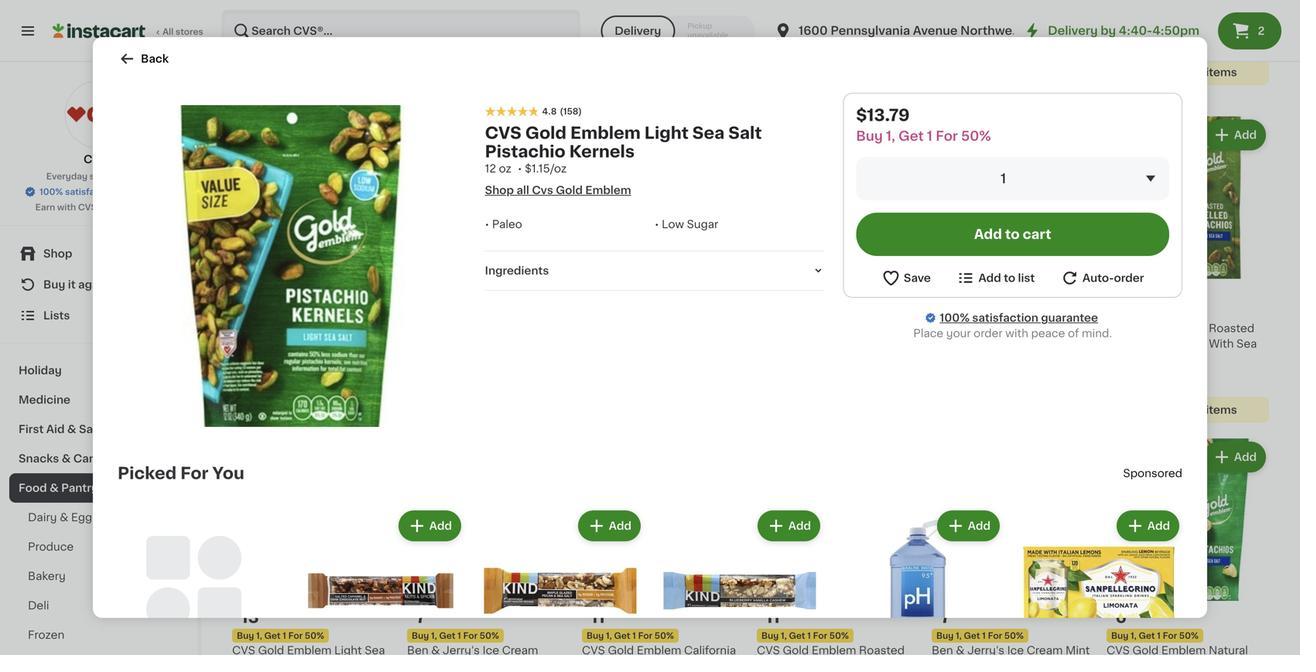 Task type: describe. For each thing, give the bounding box(es) containing it.
0 vertical spatial oz
[[427, 30, 437, 39]]

(297)
[[640, 33, 662, 42]]

$ inside $ 6 99
[[1110, 610, 1116, 619]]

1600
[[799, 25, 828, 36]]

cream for ben & jerry's ice cream phish food®
[[677, 1, 713, 11]]

snacks & candy
[[19, 454, 110, 465]]

1 horizontal spatial 100% satisfaction guarantee
[[940, 313, 1099, 324]]

to for cart
[[1006, 228, 1020, 241]]

all stores link
[[53, 9, 204, 53]]

jerry's for chocolatta!™
[[793, 1, 830, 11]]

100% satisfaction guarantee button
[[24, 183, 173, 198]]

see eligible items button down ben & jerry's ice cream boom chocolatta!™ cookie core "button" in the top of the page
[[757, 75, 920, 101]]

see eligible items down '(124)'
[[264, 389, 363, 400]]

100% satisfaction guarantee inside button
[[40, 188, 164, 196]]

emblem for sea
[[571, 125, 641, 141]]

bakery
[[28, 571, 66, 582]]

with inside earn with cvs® extracare® link
[[57, 203, 76, 212]]

items down the family
[[1031, 82, 1063, 93]]

see down and at the top of page
[[964, 82, 985, 93]]

6
[[1116, 610, 1127, 626]]

1 inside field
[[1001, 172, 1007, 185]]

12
[[485, 163, 496, 174]]

again
[[78, 279, 109, 290]]

food & pantry link
[[9, 474, 188, 503]]

food
[[19, 483, 47, 494]]

see eligible items button down cvs gold emblem roasted shelled pistachios with sea salt
[[1107, 397, 1270, 423]]

product group containing 5
[[232, 116, 395, 408]]

peanuts,
[[1034, 323, 1082, 334]]

general
[[932, 1, 975, 11]]

product group containing 13
[[1107, 116, 1270, 423]]

& inside 4 buy 1, get 1 for 50% cvs gold emblem peanuts, unsalted & dry roasted
[[984, 339, 992, 349]]

guarantee inside 100% satisfaction guarantee button
[[119, 188, 164, 196]]

items up '$13.79'
[[856, 82, 888, 93]]

1, inside 4 buy 1, get 1 for 50% cvs gold emblem peanuts, unsalted & dry roasted
[[956, 309, 962, 318]]

corn
[[932, 16, 959, 27]]

store
[[90, 172, 112, 181]]

first
[[19, 424, 44, 435]]

items down 2 button
[[1206, 67, 1238, 78]]

cvs® link
[[65, 81, 133, 167]]

service type group
[[601, 15, 756, 46]]

extracare®
[[104, 203, 153, 212]]

& inside 'link'
[[67, 424, 76, 435]]

dry inside 4 buy 1, get 1 for 50% cvs gold emblem peanuts, unsalted & dry roasted
[[995, 339, 1015, 349]]

2 button
[[1219, 12, 1282, 50]]

reese's
[[1005, 1, 1048, 11]]

0 horizontal spatial 14
[[407, 30, 417, 39]]

1 vertical spatial cvs®
[[78, 203, 102, 212]]

1 field
[[857, 157, 1170, 201]]

cart
[[1023, 228, 1052, 241]]

(158)
[[560, 107, 582, 116]]

add to cart
[[975, 228, 1052, 241]]

buy inside $13.79 buy 1, get 1 for 50%
[[857, 130, 883, 143]]

salt inside cvs gold emblem sea salt & pepper peanuts
[[358, 323, 379, 334]]

dairy & eggs link
[[9, 503, 188, 533]]

49 inside $ 14 49
[[786, 288, 798, 296]]

stores
[[176, 27, 203, 36]]

everyday store prices
[[46, 172, 142, 181]]

cvs gold emblem roasted shelled pistachios with sea salt
[[1107, 323, 1258, 365]]

frozen
[[28, 630, 64, 641]]

of
[[1068, 328, 1080, 339]]

$ inside $ 5 79
[[235, 288, 241, 296]]

low
[[662, 219, 684, 230]]

mind.
[[1082, 328, 1113, 339]]

you
[[212, 466, 244, 482]]

$ inside $ 14 49
[[760, 288, 766, 296]]

cvs for cvs gold emblem roasted light sea salt pistachios
[[1107, 1, 1130, 11]]

kernels
[[570, 144, 635, 160]]

$13.79 buy 1, get 1 for 50%
[[857, 107, 992, 143]]

roasted inside 'cvs gold emblem roasted light sea salt pistachios'
[[1209, 1, 1255, 11]]

salt inside cvs gold emblem light sea salt pistachio kernels
[[729, 125, 762, 141]]

sea inside cvs gold emblem light sea salt pistachio kernels
[[693, 125, 725, 141]]

100% inside 100% satisfaction guarantee link
[[940, 313, 970, 324]]

guarantee inside 100% satisfaction guarantee link
[[1042, 313, 1099, 324]]

delivery button
[[601, 15, 675, 46]]

100% satisfaction guarantee link
[[940, 310, 1099, 326]]

earn
[[35, 203, 55, 212]]

prices
[[114, 172, 142, 181]]

cvs gold emblem roasted light sea salt pistachios
[[1107, 1, 1255, 27]]

79 inside $ 5 79
[[253, 288, 264, 296]]

0 horizontal spatial 49
[[427, 610, 439, 619]]

• low sugar
[[655, 219, 719, 230]]

candy
[[73, 454, 110, 465]]

see eligible items down (116)
[[1139, 67, 1238, 78]]

1 7 from the left
[[416, 610, 426, 626]]

items down with
[[1206, 405, 1238, 416]]

peace
[[1032, 328, 1066, 339]]

gold
[[556, 185, 583, 196]]

ingredients
[[485, 266, 549, 276]]

12 oz • $1.15/oz
[[485, 163, 567, 174]]

• for • low sugar
[[655, 219, 659, 230]]

$13.79
[[857, 107, 910, 123]]

produce
[[28, 542, 74, 553]]

eligible down crunchy,
[[988, 82, 1029, 93]]

$ 4 59
[[585, 287, 616, 303]]

1600 pennsylvania avenue northwest
[[799, 25, 1024, 36]]

planters
[[232, 1, 277, 11]]

picked for you
[[118, 466, 244, 482]]

produce link
[[9, 533, 188, 562]]

peanuts inside planters dry roasted peanuts
[[232, 16, 277, 27]]

earn with cvs® extracare®
[[35, 203, 153, 212]]

5
[[241, 287, 252, 303]]

ice for food®
[[658, 1, 674, 11]]

sea inside 'cvs gold emblem roasted light sea salt pistachios'
[[1137, 16, 1158, 27]]

instacart logo image
[[53, 22, 146, 40]]

safety
[[79, 424, 116, 435]]

all stores
[[163, 27, 203, 36]]

salt inside cvs gold emblem roasted shelled pistachios with sea salt
[[1107, 354, 1128, 365]]

$ 6 99
[[1110, 610, 1140, 626]]

cvs® logo image
[[65, 81, 133, 149]]

holiday link
[[9, 356, 188, 386]]

see up spo nsored
[[1139, 405, 1160, 416]]

eligible down cvs gold emblem roasted shelled pistachios with sea salt
[[1163, 405, 1204, 416]]

1 11 from the left
[[591, 610, 605, 626]]

1 4 from the left
[[591, 287, 603, 303]]

buy it again link
[[9, 269, 188, 300]]

spo nsored
[[1124, 468, 1183, 479]]

pistachios inside cvs gold emblem roasted shelled pistachios with sea salt
[[1150, 339, 1207, 349]]

your
[[947, 328, 971, 339]]

general mills reese's puffs corn cereal, cluster crunch, sweet and crunchy, family size
[[932, 1, 1087, 58]]

northwest
[[961, 25, 1024, 36]]

eligible down (116)
[[1163, 67, 1204, 78]]

0 horizontal spatial 13
[[241, 610, 259, 626]]

snacks & candy link
[[9, 444, 188, 474]]

product group containing ben & jerry's ice cream boom chocolatta!™ cookie core
[[757, 0, 920, 101]]

50% inside 4 buy 1, get 1 for 50% cvs gold emblem peanuts, unsalted & dry roasted
[[1005, 309, 1024, 318]]

cvs
[[532, 185, 553, 196]]

get inside 4 buy 1, get 1 for 50% cvs gold emblem peanuts, unsalted & dry roasted
[[964, 309, 981, 318]]

gold for cvs gold emblem roasted light sea salt pistachios
[[1133, 1, 1159, 11]]

medicine link
[[9, 386, 188, 415]]

0 horizontal spatial order
[[974, 328, 1003, 339]]

& inside ben & jerry's ice cream phish food®
[[606, 1, 615, 11]]

peanuts inside cvs gold emblem sea salt & pepper peanuts
[[274, 339, 319, 349]]

4:40-
[[1119, 25, 1153, 36]]

pennsylvania
[[831, 25, 911, 36]]

4 inside 4 buy 1, get 1 for 50% cvs gold emblem peanuts, unsalted & dry roasted
[[941, 287, 952, 303]]

1, inside $13.79 buy 1, get 1 for 50%
[[886, 130, 896, 143]]

lists link
[[9, 300, 188, 331]]

1 $ 11 79 from the left
[[585, 610, 618, 626]]

shop link
[[9, 238, 188, 269]]

all
[[517, 185, 530, 196]]

cluster
[[1003, 16, 1042, 27]]

0 vertical spatial cvs®
[[84, 154, 114, 165]]

4.8 (158)
[[542, 107, 582, 116]]

first aid & safety link
[[9, 415, 188, 444]]

4:50pm
[[1153, 25, 1200, 36]]

cookie
[[869, 16, 907, 27]]

place
[[914, 328, 944, 339]]

ingredients button
[[485, 263, 825, 279]]

oz for 12 oz • $1.15/oz
[[499, 163, 512, 174]]

save
[[904, 273, 931, 284]]

everyday store prices link
[[46, 170, 151, 183]]

crunch,
[[1045, 16, 1087, 27]]

sugar
[[687, 219, 719, 230]]

2 11 from the left
[[766, 610, 780, 626]]

ben for ben & jerry's ice cream phish food®
[[582, 1, 604, 11]]



Task type: locate. For each thing, give the bounding box(es) containing it.
delivery by 4:40-4:50pm
[[1048, 25, 1200, 36]]

product group containing 4
[[582, 116, 745, 347]]

1 horizontal spatial guarantee
[[1042, 313, 1099, 324]]

gold up shelled
[[1133, 323, 1159, 334]]

auto-order
[[1083, 273, 1145, 284]]

0 horizontal spatial satisfaction
[[65, 188, 117, 196]]

pistachios left with
[[1150, 339, 1207, 349]]

0 horizontal spatial 100% satisfaction guarantee
[[40, 188, 164, 196]]

ben & jerry's ice cream boom chocolatta!™ cookie core
[[757, 1, 907, 42]]

to left list
[[1004, 273, 1016, 284]]

back button
[[118, 50, 169, 68]]

emblem for salt
[[287, 323, 332, 334]]

boom
[[757, 16, 789, 27]]

$5.99 element
[[407, 285, 570, 305]]

• for • paleo
[[485, 219, 490, 230]]

1 vertical spatial 14
[[766, 287, 785, 303]]

shop for shop
[[43, 249, 72, 259]]

0 horizontal spatial 11
[[591, 610, 605, 626]]

cream for ben & jerry's ice cream boom chocolatta!™ cookie core
[[852, 1, 888, 11]]

emblem inside 'cvs gold emblem roasted light sea salt pistachios'
[[1162, 1, 1207, 11]]

avenue
[[913, 25, 958, 36]]

ice for chocolatta!™
[[833, 1, 849, 11]]

general mills reese's puffs corn cereal, cluster crunch, sweet and crunchy, family size button
[[932, 0, 1095, 71]]

pistachios
[[1184, 16, 1241, 27], [1150, 339, 1207, 349]]

jerry's inside ben & jerry's ice cream phish food®
[[618, 1, 655, 11]]

0 horizontal spatial oz
[[244, 368, 254, 376]]

1 vertical spatial light
[[645, 125, 689, 141]]

1 jerry's from the left
[[618, 1, 655, 11]]

picked
[[118, 466, 177, 482]]

ice up service type group at the top of the page
[[658, 1, 674, 11]]

for inside $13.79 buy 1, get 1 for 50%
[[936, 130, 958, 143]]

order inside button
[[1114, 273, 1145, 284]]

0 horizontal spatial jerry's
[[618, 1, 655, 11]]

0 horizontal spatial $ 7 49
[[410, 610, 439, 626]]

emblem
[[1162, 1, 1207, 11], [571, 125, 641, 141], [287, 323, 332, 334], [987, 323, 1032, 334], [1162, 323, 1207, 334]]

79
[[253, 288, 264, 296], [261, 610, 272, 619], [607, 610, 618, 619], [782, 610, 793, 619]]

pistachios left 2 on the top right of page
[[1184, 16, 1241, 27]]

see eligible items down cvs gold emblem roasted shelled pistachios with sea salt
[[1139, 405, 1238, 416]]

buy inside 4 buy 1, get 1 for 50% cvs gold emblem peanuts, unsalted & dry roasted
[[937, 309, 954, 318]]

order right the your
[[974, 328, 1003, 339]]

1 vertical spatial 100%
[[940, 313, 970, 324]]

0 vertical spatial to
[[1006, 228, 1020, 241]]

cvs inside cvs gold emblem roasted shelled pistachios with sea salt
[[1107, 323, 1130, 334]]

cream up service type group at the top of the page
[[677, 1, 713, 11]]

gold for cvs gold emblem sea salt & pepper peanuts
[[258, 323, 284, 334]]

gold inside cvs gold emblem sea salt & pepper peanuts
[[258, 323, 284, 334]]

• paleo
[[485, 219, 522, 230]]

13
[[1116, 287, 1134, 303], [241, 610, 259, 626]]

dry inside planters dry roasted peanuts
[[280, 1, 299, 11]]

2
[[1258, 26, 1265, 36]]

salt inside 'cvs gold emblem roasted light sea salt pistachios'
[[1161, 16, 1181, 27]]

medicine
[[19, 395, 70, 406]]

79 inside $ 13 79
[[261, 610, 272, 619]]

see eligible items down crunchy,
[[964, 82, 1063, 93]]

ice inside ben & jerry's ice cream boom chocolatta!™ cookie core
[[833, 1, 849, 11]]

1 horizontal spatial with
[[1006, 328, 1029, 339]]

gold
[[1133, 1, 1159, 11], [526, 125, 567, 141], [258, 323, 284, 334], [958, 323, 984, 334], [1133, 323, 1159, 334]]

1 horizontal spatial dry
[[995, 339, 1015, 349]]

1 cream from the left
[[677, 1, 713, 11]]

cvs inside 'cvs gold emblem roasted light sea salt pistachios'
[[1107, 1, 1130, 11]]

1 horizontal spatial order
[[1114, 273, 1145, 284]]

see down 4:40-
[[1139, 67, 1160, 78]]

cream inside ben & jerry's ice cream boom chocolatta!™ cookie core
[[852, 1, 888, 11]]

& inside cvs gold emblem sea salt & pepper peanuts
[[381, 323, 390, 334]]

phish
[[582, 16, 612, 27]]

gold up pepper
[[258, 323, 284, 334]]

cvs up delivery by 4:40-4:50pm on the top right
[[1107, 1, 1130, 11]]

with
[[57, 203, 76, 212], [1006, 328, 1029, 339]]

14
[[407, 30, 417, 39], [766, 287, 785, 303]]

0 horizontal spatial light
[[645, 125, 689, 141]]

jerry's up "chocolatta!™"
[[793, 1, 830, 11]]

aid
[[46, 424, 65, 435]]

2 horizontal spatial oz
[[499, 163, 512, 174]]

planters dry roasted peanuts
[[232, 1, 348, 27]]

product group containing cvs gold emblem roasted light sea salt pistachios
[[1107, 0, 1270, 85]]

2 jerry's from the left
[[793, 1, 830, 11]]

frozen link
[[9, 621, 188, 650]]

50%
[[962, 130, 992, 143], [305, 309, 324, 318], [1005, 309, 1024, 318], [305, 632, 324, 640], [480, 632, 499, 640], [655, 632, 674, 640], [830, 632, 849, 640], [1005, 632, 1024, 640], [1180, 632, 1199, 640]]

1 horizontal spatial ice
[[833, 1, 849, 11]]

jerry's inside ben & jerry's ice cream boom chocolatta!™ cookie core
[[793, 1, 830, 11]]

buy 1, get 1 for 50%
[[237, 309, 324, 318], [237, 632, 324, 640], [412, 632, 499, 640], [587, 632, 674, 640], [762, 632, 849, 640], [937, 632, 1024, 640], [1112, 632, 1199, 640]]

0 vertical spatial pistachios
[[1184, 16, 1241, 27]]

49
[[786, 288, 798, 296], [427, 610, 439, 619], [952, 610, 964, 619]]

sea inside cvs gold emblem sea salt & pepper peanuts
[[335, 323, 355, 334]]

1 vertical spatial guarantee
[[1042, 313, 1099, 324]]

roasted up with
[[1209, 323, 1255, 334]]

product group containing general mills reese's puffs corn cereal, cluster crunch, sweet and crunchy, family size
[[932, 0, 1095, 101]]

1 horizontal spatial 100%
[[940, 313, 970, 324]]

• left paleo
[[485, 219, 490, 230]]

product group containing 14
[[757, 116, 920, 423]]

99
[[1129, 610, 1140, 619]]

1 vertical spatial 100% satisfaction guarantee
[[940, 313, 1099, 324]]

delivery for delivery
[[615, 26, 662, 36]]

earn with cvs® extracare® link
[[35, 201, 162, 214]]

to left "cart"
[[1006, 228, 1020, 241]]

dry
[[280, 1, 299, 11], [995, 339, 1015, 349]]

1 inside $13.79 buy 1, get 1 for 50%
[[927, 130, 933, 143]]

1 horizontal spatial $ 7 49
[[935, 610, 964, 626]]

light inside cvs gold emblem light sea salt pistachio kernels
[[645, 125, 689, 141]]

items down cvs gold emblem sea salt & pepper peanuts
[[332, 389, 363, 400]]

roasted inside planters dry roasted peanuts
[[302, 1, 348, 11]]

peanuts down planters
[[232, 16, 277, 27]]

(271)
[[290, 33, 310, 42]]

items
[[1206, 67, 1238, 78], [856, 82, 888, 93], [1031, 82, 1063, 93], [332, 389, 363, 400], [1206, 405, 1238, 416]]

cvs gold emblem light sea salt pistachio kernels image
[[130, 105, 452, 427]]

1 horizontal spatial jerry's
[[793, 1, 830, 11]]

0 vertical spatial peanuts
[[232, 16, 277, 27]]

emblem inside 4 buy 1, get 1 for 50% cvs gold emblem peanuts, unsalted & dry roasted
[[987, 323, 1032, 334]]

1 horizontal spatial 49
[[786, 288, 798, 296]]

• left low
[[655, 219, 659, 230]]

0 horizontal spatial guarantee
[[119, 188, 164, 196]]

cvs® up everyday store prices link
[[84, 154, 114, 165]]

• down pistachio on the left
[[518, 163, 522, 174]]

see eligible items button
[[1107, 59, 1270, 85], [757, 75, 920, 101], [932, 75, 1095, 101], [232, 382, 395, 408], [1107, 397, 1270, 423]]

emblem for shelled
[[1162, 323, 1207, 334]]

deli link
[[9, 592, 188, 621]]

pistachios inside 'cvs gold emblem roasted light sea salt pistachios'
[[1184, 16, 1241, 27]]

100% satisfaction guarantee down 'store'
[[40, 188, 164, 196]]

ben up the "boom"
[[757, 1, 779, 11]]

100% satisfaction guarantee up place your order with peace of mind.
[[940, 313, 1099, 324]]

gold for cvs gold emblem light sea salt pistachio kernels
[[526, 125, 567, 141]]

back
[[141, 53, 169, 64]]

ice up "chocolatta!™"
[[833, 1, 849, 11]]

& inside ben & jerry's ice cream boom chocolatta!™ cookie core
[[781, 1, 790, 11]]

1 vertical spatial dry
[[995, 339, 1015, 349]]

0 vertical spatial light
[[1107, 16, 1135, 27]]

delivery for delivery by 4:40-4:50pm
[[1048, 25, 1098, 36]]

100% up earn
[[40, 188, 63, 196]]

2 $ 11 79 from the left
[[760, 610, 793, 626]]

emblem inside cvs gold emblem sea salt & pepper peanuts
[[287, 323, 332, 334]]

jerry's for food®
[[618, 1, 655, 11]]

cvs
[[1107, 1, 1130, 11], [485, 125, 522, 141], [232, 323, 255, 334], [932, 323, 955, 334], [1107, 323, 1130, 334]]

1 horizontal spatial shop
[[485, 185, 514, 196]]

pepper
[[232, 339, 272, 349]]

delivery by 4:40-4:50pm link
[[1024, 22, 1200, 40]]

emblem inside cvs gold emblem light sea salt pistachio kernels
[[571, 125, 641, 141]]

peanuts
[[232, 16, 277, 27], [274, 339, 319, 349]]

satisfaction down everyday store prices
[[65, 188, 117, 196]]

cream up cookie
[[852, 1, 888, 11]]

gold for cvs gold emblem roasted shelled pistachios with sea salt
[[1133, 323, 1159, 334]]

0 horizontal spatial 4
[[591, 287, 603, 303]]

50% inside $13.79 buy 1, get 1 for 50%
[[962, 130, 992, 143]]

0 vertical spatial 13
[[1116, 287, 1134, 303]]

0 vertical spatial dry
[[280, 1, 299, 11]]

shelled
[[1107, 339, 1148, 349]]

buy it again
[[43, 279, 109, 290]]

1 horizontal spatial satisfaction
[[973, 313, 1039, 324]]

see down the 1600
[[789, 82, 810, 93]]

1 vertical spatial order
[[974, 328, 1003, 339]]

1 vertical spatial satisfaction
[[973, 313, 1039, 324]]

1 vertical spatial with
[[1006, 328, 1029, 339]]

shop all cvs gold emblem
[[485, 185, 631, 196]]

add button
[[330, 121, 390, 149], [505, 121, 565, 149], [680, 121, 740, 149], [855, 121, 915, 149], [1205, 121, 1265, 149], [1205, 443, 1265, 471], [400, 513, 460, 540], [580, 513, 640, 540], [759, 513, 819, 540], [939, 513, 999, 540], [1119, 513, 1178, 540]]

roasted inside 4 buy 1, get 1 for 50% cvs gold emblem peanuts, unsalted & dry roasted
[[1018, 339, 1063, 349]]

shop up it
[[43, 249, 72, 259]]

paleo
[[492, 219, 522, 230]]

and
[[969, 32, 989, 42]]

None search field
[[221, 9, 581, 53]]

light inside 'cvs gold emblem roasted light sea salt pistachios'
[[1107, 16, 1135, 27]]

0 vertical spatial 14
[[407, 30, 417, 39]]

cvs inside cvs gold emblem light sea salt pistachio kernels
[[485, 125, 522, 141]]

1 vertical spatial peanuts
[[274, 339, 319, 349]]

auto-order button
[[1061, 269, 1145, 288]]

0 horizontal spatial $ 11 79
[[585, 610, 618, 626]]

0 vertical spatial 100% satisfaction guarantee
[[40, 188, 164, 196]]

gold up 4:40-
[[1133, 1, 1159, 11]]

roasted up (271)
[[302, 1, 348, 11]]

product group containing 6
[[1107, 439, 1270, 656]]

puffs
[[1051, 1, 1080, 11]]

1,
[[886, 130, 896, 143], [256, 309, 262, 318], [956, 309, 962, 318], [256, 632, 262, 640], [431, 632, 437, 640], [606, 632, 612, 640], [781, 632, 787, 640], [956, 632, 962, 640], [1131, 632, 1137, 640]]

100% up the your
[[940, 313, 970, 324]]

satisfaction
[[65, 188, 117, 196], [973, 313, 1039, 324]]

2 horizontal spatial •
[[655, 219, 659, 230]]

gold up unsalted
[[958, 323, 984, 334]]

cvs® down 100% satisfaction guarantee button
[[78, 203, 102, 212]]

ben up 'phish'
[[582, 1, 604, 11]]

ben inside ben & jerry's ice cream phish food®
[[582, 1, 604, 11]]

1 ice from the left
[[658, 1, 674, 11]]

everyday
[[46, 172, 88, 181]]

0 horizontal spatial shop
[[43, 249, 72, 259]]

oz right fl at the left
[[427, 30, 437, 39]]

1 inside 4 buy 1, get 1 for 50% cvs gold emblem peanuts, unsalted & dry roasted
[[983, 309, 986, 318]]

1 horizontal spatial •
[[518, 163, 522, 174]]

0 horizontal spatial cream
[[677, 1, 713, 11]]

to for list
[[1004, 273, 1016, 284]]

$1.15/oz
[[525, 163, 567, 174]]

★★★★★
[[407, 15, 461, 26], [407, 15, 461, 26], [232, 31, 286, 42], [232, 31, 286, 42], [582, 31, 636, 42], [582, 31, 636, 42], [1107, 31, 1161, 42], [1107, 31, 1161, 42], [485, 106, 539, 117], [485, 106, 539, 117], [232, 353, 286, 364], [232, 353, 286, 364]]

shop down "12" at left
[[485, 185, 514, 196]]

sea inside cvs gold emblem roasted shelled pistachios with sea salt
[[1237, 339, 1258, 349]]

1 vertical spatial 13
[[241, 610, 259, 626]]

$ 14 49
[[760, 287, 798, 303]]

guarantee up of
[[1042, 313, 1099, 324]]

1 vertical spatial pistachios
[[1150, 339, 1207, 349]]

cream inside ben & jerry's ice cream phish food®
[[677, 1, 713, 11]]

cream
[[677, 1, 713, 11], [852, 1, 888, 11]]

1 horizontal spatial oz
[[427, 30, 437, 39]]

0 horizontal spatial 100%
[[40, 188, 63, 196]]

0 horizontal spatial dry
[[280, 1, 299, 11]]

gold inside cvs gold emblem light sea salt pistachio kernels
[[526, 125, 567, 141]]

0 horizontal spatial with
[[57, 203, 76, 212]]

sweet
[[932, 32, 966, 42]]

(124)
[[290, 356, 310, 364]]

emblem for light
[[1162, 1, 1207, 11]]

satisfaction inside button
[[65, 188, 117, 196]]

cvs gold emblem light sea salt pistachio kernels
[[485, 125, 762, 160]]

cvs for cvs gold emblem sea salt & pepper peanuts
[[232, 323, 255, 334]]

lists
[[43, 310, 70, 321]]

1 horizontal spatial cream
[[852, 1, 888, 11]]

delivery inside button
[[615, 26, 662, 36]]

roasted down "peanuts,"
[[1018, 339, 1063, 349]]

1 horizontal spatial 11
[[766, 610, 780, 626]]

0 vertical spatial order
[[1114, 273, 1145, 284]]

delivery
[[1048, 25, 1098, 36], [615, 26, 662, 36]]

1 vertical spatial shop
[[43, 249, 72, 259]]

59
[[604, 288, 616, 296]]

see eligible items button down '(124)'
[[232, 382, 395, 408]]

4 up the your
[[941, 287, 952, 303]]

snacks
[[19, 454, 59, 465]]

$ inside $ 4 59
[[585, 288, 591, 296]]

1 horizontal spatial 7
[[941, 610, 951, 626]]

bakery link
[[9, 562, 188, 592]]

1 horizontal spatial 14
[[766, 287, 785, 303]]

0 vertical spatial satisfaction
[[65, 188, 117, 196]]

2 7 from the left
[[941, 610, 951, 626]]

get inside $13.79 buy 1, get 1 for 50%
[[899, 130, 924, 143]]

16 oz
[[232, 368, 254, 376]]

oz right "12" at left
[[499, 163, 512, 174]]

jerry's up food®
[[618, 1, 655, 11]]

satisfaction up place your order with peace of mind.
[[973, 313, 1039, 324]]

eligible down '(124)'
[[288, 389, 329, 400]]

1 horizontal spatial ben
[[757, 1, 779, 11]]

emblem
[[586, 185, 631, 196]]

0 horizontal spatial delivery
[[615, 26, 662, 36]]

shop for shop all cvs gold emblem
[[485, 185, 514, 196]]

0 vertical spatial with
[[57, 203, 76, 212]]

eligible down ben & jerry's ice cream boom chocolatta!™ cookie core "button" in the top of the page
[[813, 82, 854, 93]]

guarantee up extracare®
[[119, 188, 164, 196]]

1 horizontal spatial $ 11 79
[[760, 610, 793, 626]]

see eligible items down ben & jerry's ice cream boom chocolatta!™ cookie core "button" in the top of the page
[[789, 82, 888, 93]]

gold inside cvs gold emblem roasted shelled pistachios with sea salt
[[1133, 323, 1159, 334]]

0 horizontal spatial •
[[485, 219, 490, 230]]

for inside 4 buy 1, get 1 for 50% cvs gold emblem peanuts, unsalted & dry roasted
[[988, 309, 1003, 318]]

1 horizontal spatial 13
[[1116, 287, 1134, 303]]

2 $ 7 49 from the left
[[935, 610, 964, 626]]

gold inside 'cvs gold emblem roasted light sea salt pistachios'
[[1133, 1, 1159, 11]]

roasted inside cvs gold emblem roasted shelled pistachios with sea salt
[[1209, 323, 1255, 334]]

1 vertical spatial oz
[[499, 163, 512, 174]]

with down 100% satisfaction guarantee link
[[1006, 328, 1029, 339]]

auto-
[[1083, 273, 1114, 284]]

cvs up shelled
[[1107, 323, 1130, 334]]

2 cream from the left
[[852, 1, 888, 11]]

0 horizontal spatial 7
[[416, 610, 426, 626]]

cvs up pistachio on the left
[[485, 125, 522, 141]]

oz right 16
[[244, 368, 254, 376]]

2 vertical spatial oz
[[244, 368, 254, 376]]

1 $ 7 49 from the left
[[410, 610, 439, 626]]

dry down 100% satisfaction guarantee link
[[995, 339, 1015, 349]]

14 fl oz
[[407, 30, 437, 39]]

it
[[68, 279, 76, 290]]

$ inside $ 13 79
[[235, 610, 241, 619]]

eggs
[[71, 513, 98, 523]]

cvs up unsalted
[[932, 323, 955, 334]]

see eligible items button down crunchy,
[[932, 75, 1095, 101]]

ice inside ben & jerry's ice cream phish food®
[[658, 1, 674, 11]]

(116)
[[1164, 33, 1184, 42]]

cvs inside 4 buy 1, get 1 for 50% cvs gold emblem peanuts, unsalted & dry roasted
[[932, 323, 955, 334]]

1 horizontal spatial 4
[[941, 287, 952, 303]]

cvs for cvs gold emblem light sea salt pistachio kernels
[[485, 125, 522, 141]]

1 horizontal spatial delivery
[[1048, 25, 1098, 36]]

ben inside ben & jerry's ice cream boom chocolatta!™ cookie core
[[757, 1, 779, 11]]

peanuts up '(124)'
[[274, 339, 319, 349]]

0 horizontal spatial ben
[[582, 1, 604, 11]]

cvs for cvs gold emblem roasted shelled pistachios with sea salt
[[1107, 323, 1130, 334]]

ben for ben & jerry's ice cream boom chocolatta!™ cookie core
[[757, 1, 779, 11]]

see down pepper
[[264, 389, 286, 400]]

2 horizontal spatial 49
[[952, 610, 964, 619]]

2 4 from the left
[[941, 287, 952, 303]]

pantry
[[61, 483, 98, 494]]

cvs up pepper
[[232, 323, 255, 334]]

add to list button
[[957, 269, 1035, 288]]

1 vertical spatial to
[[1004, 273, 1016, 284]]

roasted up 2 button
[[1209, 1, 1255, 11]]

see eligible items button down (116)
[[1107, 59, 1270, 85]]

2 ben from the left
[[757, 1, 779, 11]]

cereal,
[[962, 16, 1000, 27]]

4
[[591, 287, 603, 303], [941, 287, 952, 303]]

gold down 4.8
[[526, 125, 567, 141]]

product group
[[757, 0, 920, 101], [932, 0, 1095, 101], [1107, 0, 1270, 85], [232, 116, 395, 408], [407, 116, 570, 408], [582, 116, 745, 347], [757, 116, 920, 423], [1107, 116, 1270, 423], [1107, 439, 1270, 656], [297, 508, 465, 656], [477, 508, 644, 656], [657, 508, 824, 656], [836, 508, 1003, 656], [1016, 508, 1183, 656]]

0 vertical spatial guarantee
[[119, 188, 164, 196]]

0 horizontal spatial ice
[[658, 1, 674, 11]]

1 ben from the left
[[582, 1, 604, 11]]

0 vertical spatial shop
[[485, 185, 514, 196]]

cvs inside cvs gold emblem sea salt & pepper peanuts
[[232, 323, 255, 334]]

0 vertical spatial 100%
[[40, 188, 63, 196]]

dry up (271)
[[280, 1, 299, 11]]

ben & jerry's ice cream boom chocolatta!™ cookie core button
[[757, 0, 920, 71]]

gold inside 4 buy 1, get 1 for 50% cvs gold emblem peanuts, unsalted & dry roasted
[[958, 323, 984, 334]]

emblem inside cvs gold emblem roasted shelled pistachios with sea salt
[[1162, 323, 1207, 334]]

light
[[1107, 16, 1135, 27], [645, 125, 689, 141]]

100% inside 100% satisfaction guarantee button
[[40, 188, 63, 196]]

oz for 16 oz
[[244, 368, 254, 376]]

with right earn
[[57, 203, 76, 212]]

ben
[[582, 1, 604, 11], [757, 1, 779, 11]]

2 ice from the left
[[833, 1, 849, 11]]

size
[[932, 47, 955, 58]]

$ 13 79
[[235, 610, 272, 626]]

1 horizontal spatial light
[[1107, 16, 1135, 27]]

all
[[163, 27, 174, 36]]

order up shelled
[[1114, 273, 1145, 284]]

4 left 59
[[591, 287, 603, 303]]



Task type: vqa. For each thing, say whether or not it's contained in the screenshot.


